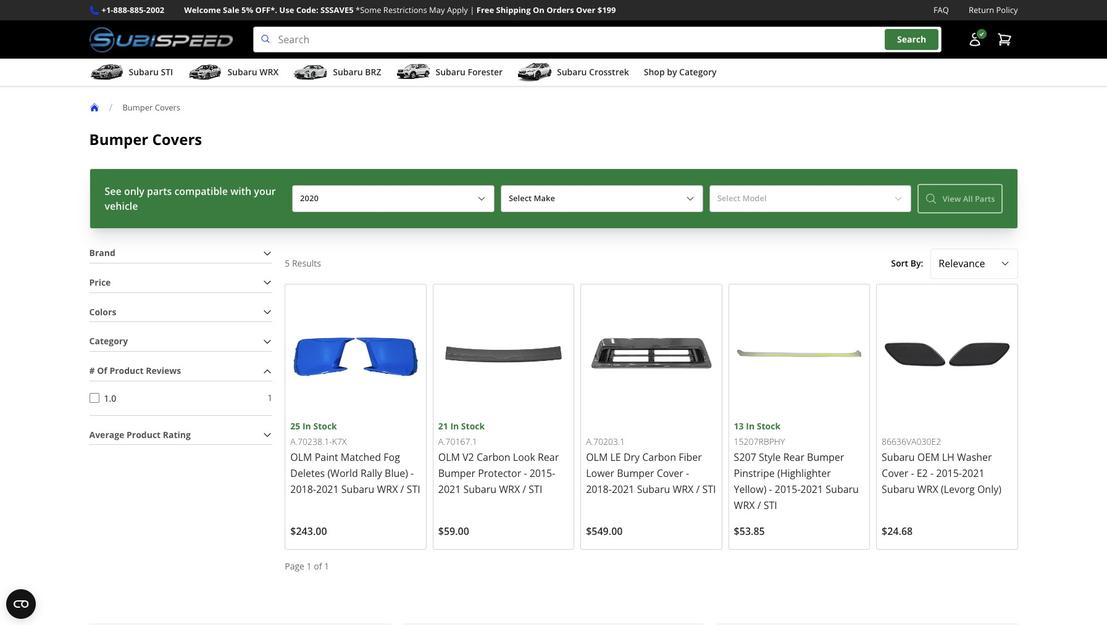 Task type: describe. For each thing, give the bounding box(es) containing it.
bumper covers link
[[123, 102, 190, 113]]

search
[[898, 34, 927, 45]]

/ inside olm le dry carbon fiber lower bumper cover - 2018-2021 subaru wrx / sti
[[697, 483, 700, 497]]

*some
[[356, 4, 382, 15]]

subaru forester button
[[396, 61, 503, 86]]

subaru sti button
[[89, 61, 173, 86]]

Select Make button
[[501, 186, 704, 212]]

stock for s207
[[757, 421, 781, 432]]

subaru inside 13 in stock 15207rbphy s207 style rear bumper pinstripe (highlighter yellow) - 2015-2021 subaru wrx / sti
[[826, 483, 859, 497]]

subaru inside 25 in stock a.70238.1-k7x olm paint matched fog deletes (world rally blue) - 2018-2021 subaru wrx / sti
[[342, 483, 375, 497]]

cover inside subaru oem lh washer cover - e2 - 2015-2021 subaru wrx (levorg only)
[[882, 467, 909, 481]]

1.0 button
[[89, 394, 99, 404]]

subaru inside olm le dry carbon fiber lower bumper cover - 2018-2021 subaru wrx / sti
[[637, 483, 671, 497]]

product inside dropdown button
[[110, 365, 144, 377]]

sti inside 21 in stock a.70167.1 olm v2 carbon look rear bumper protector - 2015- 2021 subaru wrx / sti
[[529, 483, 543, 497]]

matched
[[341, 451, 381, 465]]

15207rbphy
[[734, 436, 785, 448]]

return
[[969, 4, 995, 15]]

$59.00
[[438, 525, 469, 539]]

deletes
[[291, 467, 325, 481]]

1 horizontal spatial 1
[[307, 561, 312, 573]]

may
[[429, 4, 445, 15]]

select model image
[[894, 194, 904, 204]]

/ inside 25 in stock a.70238.1-k7x olm paint matched fog deletes (world rally blue) - 2018-2021 subaru wrx / sti
[[401, 483, 404, 497]]

paint
[[315, 451, 338, 465]]

in for olm
[[303, 421, 311, 432]]

shipping
[[496, 4, 531, 15]]

olm le dry carbon fiber lower bumper cover - 2018-2021 subaru wrx / sti
[[586, 451, 716, 497]]

oem
[[918, 451, 940, 465]]

brand
[[89, 247, 115, 259]]

dry
[[624, 451, 640, 465]]

k7x
[[332, 436, 347, 448]]

average product rating button
[[89, 426, 273, 445]]

rear inside 13 in stock 15207rbphy s207 style rear bumper pinstripe (highlighter yellow) - 2015-2021 subaru wrx / sti
[[784, 451, 805, 465]]

code:
[[296, 4, 319, 15]]

subaru oem lh washer cover - e2 - 2015-2021 subaru wrx (levorg only) image
[[882, 289, 1013, 420]]

2002
[[146, 4, 164, 15]]

sssave5
[[321, 4, 354, 15]]

subaru inside subaru forester dropdown button
[[436, 66, 466, 78]]

pinstripe
[[734, 467, 775, 481]]

(levorg
[[941, 483, 975, 497]]

colors
[[89, 306, 116, 318]]

13 in stock 15207rbphy s207 style rear bumper pinstripe (highlighter yellow) - 2015-2021 subaru wrx / sti
[[734, 421, 859, 513]]

885-
[[130, 4, 146, 15]]

wrx inside subaru oem lh washer cover - e2 - 2015-2021 subaru wrx (levorg only)
[[918, 483, 939, 497]]

- inside olm le dry carbon fiber lower bumper cover - 2018-2021 subaru wrx / sti
[[686, 467, 690, 481]]

product inside dropdown button
[[127, 429, 161, 441]]

price button
[[89, 274, 273, 293]]

subaru inside subaru brz dropdown button
[[333, 66, 363, 78]]

brand button
[[89, 244, 273, 263]]

subaru sti
[[129, 66, 173, 78]]

- inside 21 in stock a.70167.1 olm v2 carbon look rear bumper protector - 2015- 2021 subaru wrx / sti
[[524, 467, 527, 481]]

yellow)
[[734, 483, 767, 497]]

compatible
[[174, 185, 228, 198]]

rally
[[361, 467, 382, 481]]

washer
[[958, 451, 993, 465]]

style
[[759, 451, 781, 465]]

sort by:
[[892, 258, 924, 269]]

2021 inside subaru oem lh washer cover - e2 - 2015-2021 subaru wrx (levorg only)
[[963, 467, 985, 481]]

search input field
[[253, 27, 942, 53]]

s207 style rear bumper pinstripe (highlighter yellow) - 2015-2021 subaru wrx / sti image
[[734, 289, 865, 420]]

bumper inside olm le dry carbon fiber lower bumper cover - 2018-2021 subaru wrx / sti
[[617, 467, 655, 481]]

price
[[89, 277, 111, 288]]

on
[[533, 4, 545, 15]]

+1-
[[102, 4, 113, 15]]

average product rating
[[89, 429, 191, 441]]

rating
[[163, 429, 191, 441]]

colors button
[[89, 303, 273, 322]]

0 horizontal spatial 1
[[268, 392, 273, 404]]

search button
[[885, 29, 939, 50]]

policy
[[997, 4, 1018, 15]]

+1-888-885-2002
[[102, 4, 164, 15]]

over
[[576, 4, 596, 15]]

in for style
[[746, 421, 755, 432]]

lh
[[943, 451, 955, 465]]

a.70203.1
[[586, 436, 625, 448]]

a subaru wrx thumbnail image image
[[188, 63, 223, 82]]

sale
[[223, 4, 240, 15]]

/ right home "image"
[[109, 101, 113, 114]]

only)
[[978, 483, 1002, 497]]

orders
[[547, 4, 574, 15]]

a subaru sti thumbnail image image
[[89, 63, 124, 82]]

average
[[89, 429, 124, 441]]

$243.00
[[291, 525, 327, 539]]

2018- inside olm le dry carbon fiber lower bumper cover - 2018-2021 subaru wrx / sti
[[586, 483, 612, 497]]

wrx inside 21 in stock a.70167.1 olm v2 carbon look rear bumper protector - 2015- 2021 subaru wrx / sti
[[499, 483, 520, 497]]

sti inside 13 in stock 15207rbphy s207 style rear bumper pinstripe (highlighter yellow) - 2015-2021 subaru wrx / sti
[[764, 499, 778, 513]]

0 vertical spatial bumper covers
[[123, 102, 180, 113]]

/ inside 13 in stock 15207rbphy s207 style rear bumper pinstripe (highlighter yellow) - 2015-2021 subaru wrx / sti
[[758, 499, 761, 513]]

*some restrictions may apply | free shipping on orders over $199
[[356, 4, 616, 15]]

e2
[[917, 467, 928, 481]]

5%
[[242, 4, 253, 15]]

shop
[[644, 66, 665, 78]]

a.70238.1-
[[291, 436, 332, 448]]

brz
[[365, 66, 381, 78]]

see only parts compatible with your vehicle
[[105, 185, 276, 213]]

21 in stock a.70167.1 olm v2 carbon look rear bumper protector - 2015- 2021 subaru wrx / sti
[[438, 421, 559, 497]]

wrx inside olm le dry carbon fiber lower bumper cover - 2018-2021 subaru wrx / sti
[[673, 483, 694, 497]]

5
[[285, 258, 290, 269]]

subaru crosstrek button
[[518, 61, 629, 86]]

- inside 13 in stock 15207rbphy s207 style rear bumper pinstripe (highlighter yellow) - 2015-2021 subaru wrx / sti
[[770, 483, 773, 497]]

free
[[477, 4, 494, 15]]

subaru brz button
[[294, 61, 381, 86]]

a subaru crosstrek thumbnail image image
[[518, 63, 552, 82]]

lower
[[586, 467, 615, 481]]

/ inside 21 in stock a.70167.1 olm v2 carbon look rear bumper protector - 2015- 2021 subaru wrx / sti
[[523, 483, 526, 497]]

0 vertical spatial covers
[[155, 102, 180, 113]]

sti inside olm le dry carbon fiber lower bumper cover - 2018-2021 subaru wrx / sti
[[703, 483, 716, 497]]

Select Year button
[[292, 186, 495, 212]]

in for v2
[[451, 421, 459, 432]]

2021 inside olm le dry carbon fiber lower bumper cover - 2018-2021 subaru wrx / sti
[[612, 483, 635, 497]]

# of product reviews
[[89, 365, 181, 377]]

13
[[734, 421, 744, 432]]

le
[[611, 451, 621, 465]]

parts
[[147, 185, 172, 198]]

wrx inside dropdown button
[[260, 66, 279, 78]]

sort
[[892, 258, 909, 269]]

(highlighter
[[778, 467, 831, 481]]

1.0
[[104, 393, 116, 404]]

subaru inside subaru sti dropdown button
[[129, 66, 159, 78]]

look
[[513, 451, 536, 465]]

subaru inside 'subaru wrx' dropdown button
[[228, 66, 257, 78]]

category button
[[89, 333, 273, 352]]



Task type: vqa. For each thing, say whether or not it's contained in the screenshot.
the leftmost from
no



Task type: locate. For each thing, give the bounding box(es) containing it.
2 horizontal spatial in
[[746, 421, 755, 432]]

olm le dry carbon fiber lower bumper cover - 2018-2021 subaru wrx / sti image
[[586, 289, 717, 420]]

2015- inside 13 in stock 15207rbphy s207 style rear bumper pinstripe (highlighter yellow) - 2015-2021 subaru wrx / sti
[[775, 483, 801, 497]]

subaru oem lh washer cover - e2 - 2015-2021 subaru wrx (levorg only)
[[882, 451, 1002, 497]]

subaru crosstrek
[[557, 66, 629, 78]]

your
[[254, 185, 276, 198]]

covers down the bumper covers link on the left top of page
[[152, 129, 202, 150]]

1 olm from the left
[[291, 451, 312, 465]]

sti left yellow)
[[703, 483, 716, 497]]

wrx down e2
[[918, 483, 939, 497]]

page
[[285, 561, 305, 573]]

2 olm from the left
[[438, 451, 460, 465]]

sti down the blue) on the bottom of the page
[[407, 483, 421, 497]]

wrx down yellow)
[[734, 499, 755, 513]]

subaru left the brz
[[333, 66, 363, 78]]

of right #
[[97, 365, 107, 377]]

1 vertical spatial bumper covers
[[89, 129, 202, 150]]

select make image
[[686, 194, 695, 204]]

2021 down washer
[[963, 467, 985, 481]]

2 cover from the left
[[882, 467, 909, 481]]

1 horizontal spatial rear
[[784, 451, 805, 465]]

bumper up (highlighter
[[808, 451, 845, 465]]

2015- down (highlighter
[[775, 483, 801, 497]]

welcome sale 5% off*. use code: sssave5
[[184, 4, 354, 15]]

olm down a.70167.1
[[438, 451, 460, 465]]

2 horizontal spatial olm
[[586, 451, 608, 465]]

5 results
[[285, 258, 321, 269]]

bumper down subaru sti dropdown button
[[123, 102, 153, 113]]

stock inside 25 in stock a.70238.1-k7x olm paint matched fog deletes (world rally blue) - 2018-2021 subaru wrx / sti
[[314, 421, 337, 432]]

Select... button
[[931, 249, 1018, 279]]

0 horizontal spatial of
[[97, 365, 107, 377]]

subaru down 86636va030e2
[[882, 451, 915, 465]]

bumper inside 13 in stock 15207rbphy s207 style rear bumper pinstripe (highlighter yellow) - 2015-2021 subaru wrx / sti
[[808, 451, 845, 465]]

bumper down home "image"
[[89, 129, 148, 150]]

1
[[268, 392, 273, 404], [307, 561, 312, 573], [324, 561, 329, 573]]

2021 up $59.00
[[438, 483, 461, 497]]

$199
[[598, 4, 616, 15]]

- right e2
[[931, 467, 934, 481]]

2015-
[[530, 467, 556, 481], [937, 467, 963, 481], [775, 483, 801, 497]]

wrx
[[260, 66, 279, 78], [377, 483, 398, 497], [499, 483, 520, 497], [673, 483, 694, 497], [918, 483, 939, 497], [734, 499, 755, 513]]

1 horizontal spatial carbon
[[643, 451, 677, 465]]

1 rear from the left
[[538, 451, 559, 465]]

bumper covers
[[123, 102, 180, 113], [89, 129, 202, 150]]

1 in from the left
[[303, 421, 311, 432]]

blue)
[[385, 467, 408, 481]]

results
[[292, 258, 321, 269]]

0 horizontal spatial 2015-
[[530, 467, 556, 481]]

with
[[231, 185, 252, 198]]

forester
[[468, 66, 503, 78]]

subaru inside 21 in stock a.70167.1 olm v2 carbon look rear bumper protector - 2015- 2021 subaru wrx / sti
[[464, 483, 497, 497]]

2021 down lower in the right bottom of the page
[[612, 483, 635, 497]]

1 horizontal spatial 2015-
[[775, 483, 801, 497]]

0 horizontal spatial carbon
[[477, 451, 511, 465]]

1 vertical spatial of
[[314, 561, 322, 573]]

- right yellow)
[[770, 483, 773, 497]]

subispeed logo image
[[89, 27, 233, 53]]

bumper down "dry"
[[617, 467, 655, 481]]

1 stock from the left
[[314, 421, 337, 432]]

2 horizontal spatial stock
[[757, 421, 781, 432]]

86636va030e2
[[882, 436, 942, 448]]

2015- down look
[[530, 467, 556, 481]]

select... image
[[1001, 259, 1010, 269]]

rear up (highlighter
[[784, 451, 805, 465]]

carbon inside olm le dry carbon fiber lower bumper cover - 2018-2021 subaru wrx / sti
[[643, 451, 677, 465]]

bumper inside 21 in stock a.70167.1 olm v2 carbon look rear bumper protector - 2015- 2021 subaru wrx / sti
[[438, 467, 476, 481]]

product
[[110, 365, 144, 377], [127, 429, 161, 441]]

use
[[279, 4, 294, 15]]

cover down the fiber
[[657, 467, 684, 481]]

2021 inside 13 in stock 15207rbphy s207 style rear bumper pinstripe (highlighter yellow) - 2015-2021 subaru wrx / sti
[[801, 483, 824, 497]]

subaru left forester
[[436, 66, 466, 78]]

select year image
[[477, 194, 487, 204]]

0 horizontal spatial rear
[[538, 451, 559, 465]]

bumper covers down "subaru sti"
[[123, 102, 180, 113]]

Select Model button
[[710, 186, 912, 212]]

3 olm from the left
[[586, 451, 608, 465]]

fog
[[384, 451, 400, 465]]

stock up 15207rbphy
[[757, 421, 781, 432]]

2021 down '(world'
[[316, 483, 339, 497]]

rear right look
[[538, 451, 559, 465]]

2015- for s207 style rear bumper pinstripe (highlighter yellow) - 2015-2021 subaru wrx / sti
[[775, 483, 801, 497]]

subaru down (highlighter
[[826, 483, 859, 497]]

sti inside 25 in stock a.70238.1-k7x olm paint matched fog deletes (world rally blue) - 2018-2021 subaru wrx / sti
[[407, 483, 421, 497]]

a subaru forester thumbnail image image
[[396, 63, 431, 82]]

stock inside 21 in stock a.70167.1 olm v2 carbon look rear bumper protector - 2015- 2021 subaru wrx / sti
[[461, 421, 485, 432]]

olm inside 25 in stock a.70238.1-k7x olm paint matched fog deletes (world rally blue) - 2018-2021 subaru wrx / sti
[[291, 451, 312, 465]]

bumper
[[123, 102, 153, 113], [89, 129, 148, 150], [808, 451, 845, 465], [438, 467, 476, 481], [617, 467, 655, 481]]

2021
[[963, 467, 985, 481], [316, 483, 339, 497], [438, 483, 461, 497], [612, 483, 635, 497], [801, 483, 824, 497]]

1 horizontal spatial stock
[[461, 421, 485, 432]]

stock up a.70167.1
[[461, 421, 485, 432]]

bumper covers down the bumper covers link on the left top of page
[[89, 129, 202, 150]]

0 horizontal spatial olm
[[291, 451, 312, 465]]

(world
[[328, 467, 358, 481]]

subaru brz
[[333, 66, 381, 78]]

a subaru brz thumbnail image image
[[294, 63, 328, 82]]

/ down the fiber
[[697, 483, 700, 497]]

2018- inside 25 in stock a.70238.1-k7x olm paint matched fog deletes (world rally blue) - 2018-2021 subaru wrx / sti
[[291, 483, 316, 497]]

product left rating
[[127, 429, 161, 441]]

in
[[303, 421, 311, 432], [451, 421, 459, 432], [746, 421, 755, 432]]

home image
[[89, 103, 99, 113]]

2015- inside 21 in stock a.70167.1 olm v2 carbon look rear bumper protector - 2015- 2021 subaru wrx / sti
[[530, 467, 556, 481]]

open widget image
[[6, 590, 36, 620]]

wrx down protector
[[499, 483, 520, 497]]

subaru inside subaru crosstrek 'dropdown button'
[[557, 66, 587, 78]]

page 1 of 1
[[285, 561, 329, 573]]

in right 25
[[303, 421, 311, 432]]

1 carbon from the left
[[477, 451, 511, 465]]

/ down look
[[523, 483, 526, 497]]

1 horizontal spatial in
[[451, 421, 459, 432]]

/
[[109, 101, 113, 114], [401, 483, 404, 497], [523, 483, 526, 497], [697, 483, 700, 497], [758, 499, 761, 513]]

2021 inside 21 in stock a.70167.1 olm v2 carbon look rear bumper protector - 2015- 2021 subaru wrx / sti
[[438, 483, 461, 497]]

3 stock from the left
[[757, 421, 781, 432]]

olm paint matched fog deletes (world rally blue) - 2018-2021 subaru wrx / sti image
[[291, 289, 421, 420]]

1 cover from the left
[[657, 467, 684, 481]]

olm inside olm le dry carbon fiber lower bumper cover - 2018-2021 subaru wrx / sti
[[586, 451, 608, 465]]

stock inside 13 in stock 15207rbphy s207 style rear bumper pinstripe (highlighter yellow) - 2015-2021 subaru wrx / sti
[[757, 421, 781, 432]]

olm inside 21 in stock a.70167.1 olm v2 carbon look rear bumper protector - 2015- 2021 subaru wrx / sti
[[438, 451, 460, 465]]

2 carbon from the left
[[643, 451, 677, 465]]

2 2018- from the left
[[586, 483, 612, 497]]

return policy
[[969, 4, 1018, 15]]

subaru down rally
[[342, 483, 375, 497]]

sti down look
[[529, 483, 543, 497]]

|
[[470, 4, 475, 15]]

2 stock from the left
[[461, 421, 485, 432]]

bumper down v2
[[438, 467, 476, 481]]

2018- down lower in the right bottom of the page
[[586, 483, 612, 497]]

subaru down protector
[[464, 483, 497, 497]]

1 horizontal spatial olm
[[438, 451, 460, 465]]

in right 13
[[746, 421, 755, 432]]

in inside 13 in stock 15207rbphy s207 style rear bumper pinstripe (highlighter yellow) - 2015-2021 subaru wrx / sti
[[746, 421, 755, 432]]

25
[[291, 421, 300, 432]]

25 in stock a.70238.1-k7x olm paint matched fog deletes (world rally blue) - 2018-2021 subaru wrx / sti
[[291, 421, 421, 497]]

1 vertical spatial covers
[[152, 129, 202, 150]]

0 horizontal spatial cover
[[657, 467, 684, 481]]

rear inside 21 in stock a.70167.1 olm v2 carbon look rear bumper protector - 2015- 2021 subaru wrx / sti
[[538, 451, 559, 465]]

1 horizontal spatial 2018-
[[586, 483, 612, 497]]

carbon right "dry"
[[643, 451, 677, 465]]

0 horizontal spatial stock
[[314, 421, 337, 432]]

subaru down "subispeed logo"
[[129, 66, 159, 78]]

2 in from the left
[[451, 421, 459, 432]]

$53.85
[[734, 525, 765, 539]]

a.70167.1
[[438, 436, 477, 448]]

2 horizontal spatial 1
[[324, 561, 329, 573]]

button image
[[968, 32, 983, 47]]

crosstrek
[[589, 66, 629, 78]]

1 horizontal spatial of
[[314, 561, 322, 573]]

cover
[[657, 467, 684, 481], [882, 467, 909, 481]]

v2
[[463, 451, 474, 465]]

2 horizontal spatial 2015-
[[937, 467, 963, 481]]

olm up deletes in the left bottom of the page
[[291, 451, 312, 465]]

subaru down "dry"
[[637, 483, 671, 497]]

by:
[[911, 258, 924, 269]]

subaru
[[129, 66, 159, 78], [228, 66, 257, 78], [333, 66, 363, 78], [436, 66, 466, 78], [557, 66, 587, 78], [882, 451, 915, 465], [342, 483, 375, 497], [464, 483, 497, 497], [637, 483, 671, 497], [826, 483, 859, 497], [882, 483, 915, 497]]

- down the fiber
[[686, 467, 690, 481]]

0 horizontal spatial 2018-
[[291, 483, 316, 497]]

/ down yellow)
[[758, 499, 761, 513]]

1 horizontal spatial cover
[[882, 467, 909, 481]]

cover left e2
[[882, 467, 909, 481]]

cover inside olm le dry carbon fiber lower bumper cover - 2018-2021 subaru wrx / sti
[[657, 467, 684, 481]]

+1-888-885-2002 link
[[102, 4, 164, 17]]

stock
[[314, 421, 337, 432], [461, 421, 485, 432], [757, 421, 781, 432]]

in right 21
[[451, 421, 459, 432]]

subaru wrx button
[[188, 61, 279, 86]]

olm up lower in the right bottom of the page
[[586, 451, 608, 465]]

1 vertical spatial product
[[127, 429, 161, 441]]

protector
[[478, 467, 522, 481]]

- down look
[[524, 467, 527, 481]]

# of product reviews button
[[89, 362, 273, 381]]

olm v2 carbon look rear bumper protector - 2015-2021 subaru wrx / sti image
[[438, 289, 569, 420]]

in inside 21 in stock a.70167.1 olm v2 carbon look rear bumper protector - 2015- 2021 subaru wrx / sti
[[451, 421, 459, 432]]

wrx inside 25 in stock a.70238.1-k7x olm paint matched fog deletes (world rally blue) - 2018-2021 subaru wrx / sti
[[377, 483, 398, 497]]

of right page at the left of page
[[314, 561, 322, 573]]

wrx left a subaru brz thumbnail image
[[260, 66, 279, 78]]

sti down yellow)
[[764, 499, 778, 513]]

0 vertical spatial of
[[97, 365, 107, 377]]

vehicle
[[105, 200, 138, 213]]

2015- for olm v2 carbon look rear bumper protector - 2015- 2021 subaru wrx / sti
[[530, 467, 556, 481]]

2021 inside 25 in stock a.70238.1-k7x olm paint matched fog deletes (world rally blue) - 2018-2021 subaru wrx / sti
[[316, 483, 339, 497]]

1 2018- from the left
[[291, 483, 316, 497]]

only
[[124, 185, 144, 198]]

wrx down the fiber
[[673, 483, 694, 497]]

3 in from the left
[[746, 421, 755, 432]]

fiber
[[679, 451, 702, 465]]

off*.
[[256, 4, 277, 15]]

apply
[[447, 4, 468, 15]]

reviews
[[146, 365, 181, 377]]

subaru up $24.68
[[882, 483, 915, 497]]

2021 down (highlighter
[[801, 483, 824, 497]]

2018-
[[291, 483, 316, 497], [586, 483, 612, 497]]

2015- inside subaru oem lh washer cover - e2 - 2015-2021 subaru wrx (levorg only)
[[937, 467, 963, 481]]

carbon inside 21 in stock a.70167.1 olm v2 carbon look rear bumper protector - 2015- 2021 subaru wrx / sti
[[477, 451, 511, 465]]

/ down the blue) on the bottom of the page
[[401, 483, 404, 497]]

stock for olm
[[461, 421, 485, 432]]

sti inside dropdown button
[[161, 66, 173, 78]]

wrx down the blue) on the bottom of the page
[[377, 483, 398, 497]]

of inside "# of product reviews" dropdown button
[[97, 365, 107, 377]]

stock for k7x
[[314, 421, 337, 432]]

restrictions
[[384, 4, 427, 15]]

return policy link
[[969, 4, 1018, 17]]

888-
[[113, 4, 130, 15]]

subaru forester
[[436, 66, 503, 78]]

faq
[[934, 4, 950, 15]]

product up 1.0
[[110, 365, 144, 377]]

sti down "subispeed logo"
[[161, 66, 173, 78]]

carbon
[[477, 451, 511, 465], [643, 451, 677, 465]]

subaru left crosstrek
[[557, 66, 587, 78]]

- right the blue) on the bottom of the page
[[411, 467, 414, 481]]

0 horizontal spatial in
[[303, 421, 311, 432]]

subaru right a subaru wrx thumbnail image
[[228, 66, 257, 78]]

in inside 25 in stock a.70238.1-k7x olm paint matched fog deletes (world rally blue) - 2018-2021 subaru wrx / sti
[[303, 421, 311, 432]]

2015- down lh at the bottom of the page
[[937, 467, 963, 481]]

carbon up protector
[[477, 451, 511, 465]]

2018- down deletes in the left bottom of the page
[[291, 483, 316, 497]]

stock up a.70238.1-
[[314, 421, 337, 432]]

category
[[89, 336, 128, 347]]

$24.68
[[882, 525, 913, 539]]

wrx inside 13 in stock 15207rbphy s207 style rear bumper pinstripe (highlighter yellow) - 2015-2021 subaru wrx / sti
[[734, 499, 755, 513]]

covers down "subaru sti"
[[155, 102, 180, 113]]

0 vertical spatial product
[[110, 365, 144, 377]]

2 rear from the left
[[784, 451, 805, 465]]

category
[[680, 66, 717, 78]]

- left e2
[[912, 467, 915, 481]]

- inside 25 in stock a.70238.1-k7x olm paint matched fog deletes (world rally blue) - 2018-2021 subaru wrx / sti
[[411, 467, 414, 481]]

$549.00
[[586, 525, 623, 539]]



